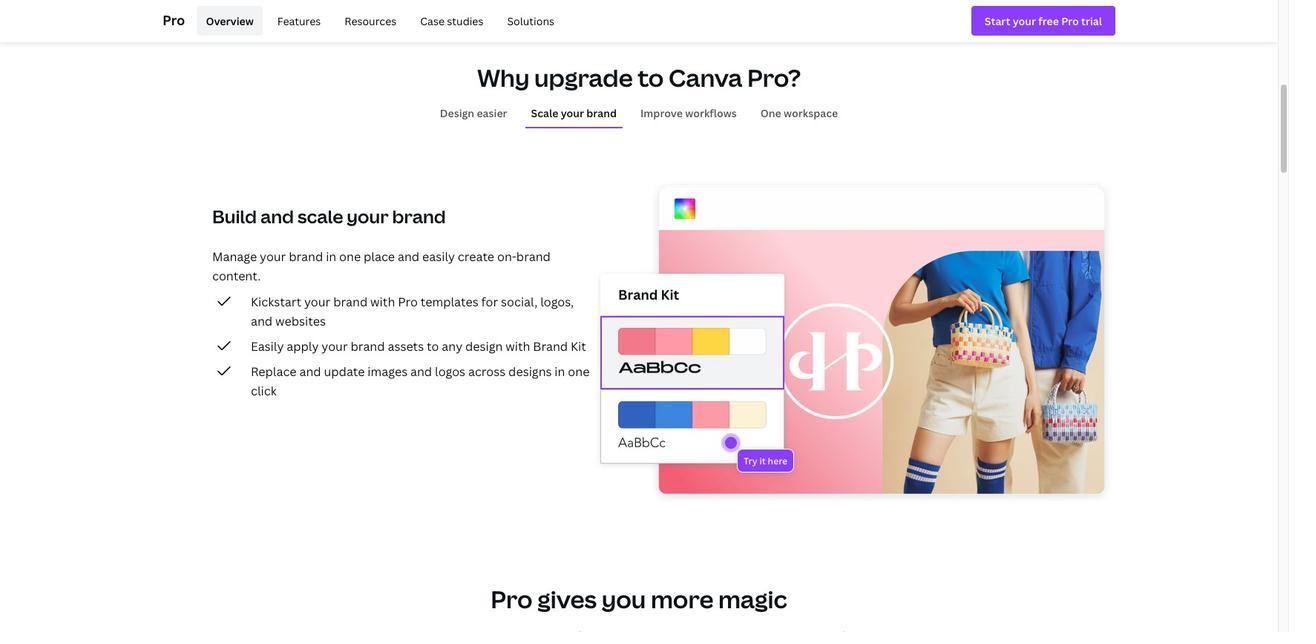 Task type: locate. For each thing, give the bounding box(es) containing it.
overview
[[206, 14, 254, 28]]

1 vertical spatial to
[[427, 338, 439, 355]]

1 horizontal spatial to
[[638, 62, 664, 93]]

scale
[[531, 106, 558, 120]]

pro
[[163, 11, 185, 29], [398, 294, 418, 310], [491, 583, 533, 615]]

0 horizontal spatial in
[[326, 248, 336, 265]]

your inside kickstart your brand with pro templates for social, logos, and websites
[[304, 294, 331, 310]]

and inside kickstart your brand with pro templates for social, logos, and websites
[[251, 313, 273, 329]]

in down build and scale your brand
[[326, 248, 336, 265]]

one workspace button
[[755, 99, 844, 127]]

with inside kickstart your brand with pro templates for social, logos, and websites
[[370, 294, 395, 310]]

1 horizontal spatial kit
[[661, 286, 679, 304]]

try
[[744, 455, 758, 468]]

your for scale
[[561, 106, 584, 120]]

and right build at the left of the page
[[260, 204, 294, 228]]

brand
[[587, 106, 617, 120], [392, 204, 446, 228], [289, 248, 323, 265], [517, 248, 551, 265], [333, 294, 368, 310], [351, 338, 385, 355]]

one right designs
[[568, 364, 590, 380]]

in inside 'replace and update images and logos across designs in one click'
[[555, 364, 565, 380]]

your right manage
[[260, 248, 286, 265]]

0 vertical spatial brand
[[618, 286, 658, 304]]

one
[[339, 248, 361, 265], [568, 364, 590, 380]]

to up 'improve'
[[638, 62, 664, 93]]

0 vertical spatial in
[[326, 248, 336, 265]]

pro element
[[163, 0, 1116, 42]]

social,
[[501, 294, 538, 310]]

assets
[[388, 338, 424, 355]]

one left place
[[339, 248, 361, 265]]

brand inside button
[[587, 106, 617, 120]]

with up designs
[[506, 338, 530, 355]]

1 vertical spatial brand
[[533, 338, 568, 355]]

0 vertical spatial one
[[339, 248, 361, 265]]

and right place
[[398, 248, 420, 265]]

gives
[[538, 583, 597, 615]]

your up websites
[[304, 294, 331, 310]]

logos,
[[541, 294, 574, 310]]

1 horizontal spatial pro
[[398, 294, 418, 310]]

replace and update images and logos across designs in one click
[[251, 364, 590, 399]]

0 horizontal spatial to
[[427, 338, 439, 355]]

upgrade
[[535, 62, 633, 93]]

None button
[[601, 316, 785, 390], [601, 390, 785, 464], [601, 316, 785, 390], [601, 390, 785, 464]]

2 vertical spatial pro
[[491, 583, 533, 615]]

1 horizontal spatial in
[[555, 364, 565, 380]]

brand up easily on the top left
[[392, 204, 446, 228]]

click
[[251, 383, 277, 399]]

0 vertical spatial pro
[[163, 11, 185, 29]]

2 horizontal spatial pro
[[491, 583, 533, 615]]

your inside manage your brand in one place and easily create on-brand content.
[[260, 248, 286, 265]]

pro left gives
[[491, 583, 533, 615]]

design easier button
[[434, 99, 513, 127]]

and down apply
[[299, 364, 321, 380]]

0 horizontal spatial one
[[339, 248, 361, 265]]

pro inside kickstart your brand with pro templates for social, logos, and websites
[[398, 294, 418, 310]]

1 horizontal spatial one
[[568, 364, 590, 380]]

with
[[370, 294, 395, 310], [506, 338, 530, 355]]

brand up images
[[351, 338, 385, 355]]

0 vertical spatial with
[[370, 294, 395, 310]]

build
[[212, 204, 257, 228]]

apply
[[287, 338, 319, 355]]

scale your brand button
[[525, 99, 623, 127]]

brand down scale
[[289, 248, 323, 265]]

one workspace
[[761, 106, 838, 120]]

brand kit
[[618, 286, 679, 304]]

content.
[[212, 268, 261, 284]]

and inside manage your brand in one place and easily create on-brand content.
[[398, 248, 420, 265]]

studies
[[447, 14, 484, 28]]

0 horizontal spatial pro
[[163, 11, 185, 29]]

0 horizontal spatial kit
[[571, 338, 586, 355]]

easily
[[251, 338, 284, 355]]

design easier
[[440, 106, 507, 120]]

canva
[[669, 62, 743, 93]]

one
[[761, 106, 781, 120]]

your
[[561, 106, 584, 120], [347, 204, 389, 228], [260, 248, 286, 265], [304, 294, 331, 310], [322, 338, 348, 355]]

overview link
[[197, 6, 263, 36]]

with down manage your brand in one place and easily create on-brand content.
[[370, 294, 395, 310]]

1 vertical spatial with
[[506, 338, 530, 355]]

create
[[458, 248, 494, 265]]

logos
[[435, 364, 465, 380]]

case
[[420, 14, 445, 28]]

brand down manage your brand in one place and easily create on-brand content.
[[333, 294, 368, 310]]

menu bar containing overview
[[191, 6, 563, 36]]

scale your brand
[[531, 106, 617, 120]]

pro left templates
[[398, 294, 418, 310]]

your right scale
[[561, 106, 584, 120]]

in right designs
[[555, 364, 565, 380]]

and down kickstart
[[251, 313, 273, 329]]

1 vertical spatial one
[[568, 364, 590, 380]]

0 horizontal spatial with
[[370, 294, 395, 310]]

your inside button
[[561, 106, 584, 120]]

1 vertical spatial pro
[[398, 294, 418, 310]]

easier
[[477, 106, 507, 120]]

1 horizontal spatial brand
[[618, 286, 658, 304]]

brand
[[618, 286, 658, 304], [533, 338, 568, 355]]

images
[[368, 364, 408, 380]]

menu bar
[[191, 6, 563, 36]]

to left any
[[427, 338, 439, 355]]

1 vertical spatial kit
[[571, 338, 586, 355]]

your for kickstart
[[304, 294, 331, 310]]

design
[[465, 338, 503, 355]]

brand down upgrade
[[587, 106, 617, 120]]

pro left 'overview'
[[163, 11, 185, 29]]

and
[[260, 204, 294, 228], [398, 248, 420, 265], [251, 313, 273, 329], [299, 364, 321, 380], [410, 364, 432, 380]]

kit
[[661, 286, 679, 304], [571, 338, 586, 355]]

in
[[326, 248, 336, 265], [555, 364, 565, 380]]

to
[[638, 62, 664, 93], [427, 338, 439, 355]]

pro?
[[747, 62, 801, 93]]

1 vertical spatial in
[[555, 364, 565, 380]]

your up place
[[347, 204, 389, 228]]

menu bar inside pro element
[[191, 6, 563, 36]]

0 vertical spatial kit
[[661, 286, 679, 304]]



Task type: vqa. For each thing, say whether or not it's contained in the screenshot.
The Try
yes



Task type: describe. For each thing, give the bounding box(es) containing it.
magic
[[719, 583, 787, 615]]

brand inside kickstart your brand with pro templates for social, logos, and websites
[[333, 294, 368, 310]]

features
[[277, 14, 321, 28]]

workflows
[[685, 106, 737, 120]]

kickstart
[[251, 294, 301, 310]]

design
[[440, 106, 474, 120]]

place
[[364, 248, 395, 265]]

improve
[[641, 106, 683, 120]]

one inside 'replace and update images and logos across designs in one click'
[[568, 364, 590, 380]]

here
[[768, 455, 788, 468]]

why upgrade to canva pro?
[[477, 62, 801, 93]]

resources link
[[336, 6, 405, 36]]

brand up "social,"
[[517, 248, 551, 265]]

more
[[651, 583, 714, 615]]

1 horizontal spatial with
[[506, 338, 530, 355]]

why
[[477, 62, 530, 93]]

try it here
[[744, 455, 788, 468]]

designs
[[509, 364, 552, 380]]

easily
[[422, 248, 455, 265]]

in inside manage your brand in one place and easily create on-brand content.
[[326, 248, 336, 265]]

pro for pro gives you more magic
[[491, 583, 533, 615]]

replace
[[251, 364, 297, 380]]

features link
[[269, 6, 330, 36]]

on-
[[497, 248, 517, 265]]

kickstart your brand with pro templates for social, logos, and websites
[[251, 294, 574, 329]]

templates
[[421, 294, 479, 310]]

easily apply your brand assets to any design with brand kit
[[251, 338, 586, 355]]

for
[[481, 294, 498, 310]]

0 vertical spatial to
[[638, 62, 664, 93]]

solutions
[[507, 14, 555, 28]]

your up update
[[322, 338, 348, 355]]

websites
[[275, 313, 326, 329]]

improve workflows
[[641, 106, 737, 120]]

solutions link
[[498, 6, 563, 36]]

your for manage
[[260, 248, 286, 265]]

any
[[442, 338, 463, 355]]

workspace
[[784, 106, 838, 120]]

pro gives you more magic
[[491, 583, 787, 615]]

one inside manage your brand in one place and easily create on-brand content.
[[339, 248, 361, 265]]

scale
[[298, 204, 343, 228]]

it
[[760, 455, 766, 468]]

improve workflows button
[[635, 99, 743, 127]]

update
[[324, 364, 365, 380]]

pro for pro
[[163, 11, 185, 29]]

across
[[468, 364, 506, 380]]

build and scale your brand
[[212, 204, 446, 228]]

you
[[602, 583, 646, 615]]

resources
[[345, 14, 397, 28]]

case studies link
[[411, 6, 492, 36]]

0 horizontal spatial brand
[[533, 338, 568, 355]]

and down easily apply your brand assets to any design with brand kit
[[410, 364, 432, 380]]

manage your brand in one place and easily create on-brand content.
[[212, 248, 551, 284]]

manage
[[212, 248, 257, 265]]

case studies
[[420, 14, 484, 28]]



